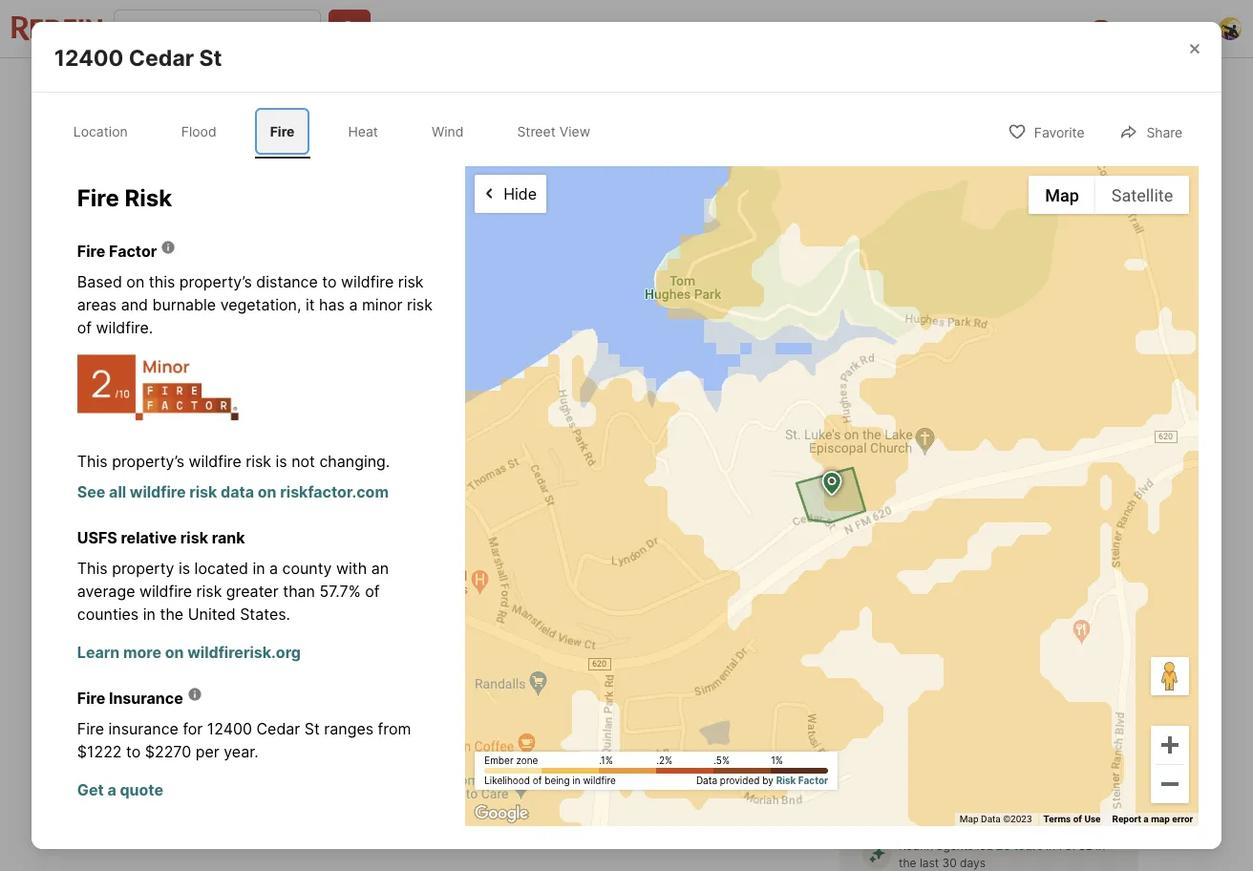 Task type: locate. For each thing, give the bounding box(es) containing it.
street view button
[[235, 494, 369, 532]]

risk up video
[[189, 483, 217, 502]]

0 horizontal spatial it
[[306, 295, 315, 315]]

it left has
[[306, 295, 315, 315]]

to inside based on this property's distance to wildfire risk areas and burnable vegetation, it has
[[322, 273, 337, 292]]

0 horizontal spatial $
[[77, 743, 87, 762]]

1 nov from the left
[[874, 616, 900, 630]]

fire for fire
[[270, 123, 295, 139]]

on right data
[[258, 483, 277, 502]]

google image
[[470, 802, 533, 826]]

risk inside the this property is located in a county with an average wildfire risk greater than
[[196, 582, 222, 601]]

to up has
[[322, 273, 337, 292]]

0 horizontal spatial favorite button
[[823, 64, 933, 103]]

0 vertical spatial share
[[1086, 76, 1122, 92]]

risk up minor
[[398, 273, 424, 292]]

, down than
[[285, 608, 289, 627]]

redfin premier
[[690, 21, 783, 37]]

in the last 30 days
[[899, 839, 1105, 870]]

property
[[112, 559, 174, 578]]

$ up 'get'
[[77, 743, 87, 762]]

property's inside based on this property's distance to wildfire risk areas and burnable vegetation, it has
[[179, 273, 252, 292]]

1 vertical spatial st
[[215, 608, 231, 627]]

.5%
[[714, 755, 730, 766]]

street view down riskfactor.com
[[278, 504, 353, 521]]

None button
[[866, 608, 943, 691], [951, 609, 1028, 690], [1035, 609, 1112, 690], [866, 608, 943, 691], [951, 609, 1028, 690], [1035, 609, 1112, 690]]

1 horizontal spatial to
[[322, 273, 337, 292]]

of right the %
[[365, 582, 380, 601]]

redfin inside button
[[690, 21, 730, 37]]

an
[[371, 559, 389, 578]]

data down 'next available: today at 4:30 pm' on the bottom right of the page
[[981, 814, 1001, 825]]

1 horizontal spatial it
[[435, 785, 444, 804]]

of down areas on the left of the page
[[77, 318, 92, 337]]

30
[[942, 856, 957, 870]]

0 vertical spatial redfin
[[690, 21, 730, 37]]

friday
[[1042, 670, 1076, 682]]

0 vertical spatial to
[[322, 273, 337, 292]]

a minor
[[345, 295, 403, 315]]

fire for fire factor
[[77, 242, 105, 261]]

see all wildfire risk data on riskfactor.com
[[77, 483, 389, 502]]

tour with a redfin premier agent
[[855, 586, 1098, 605]]

menu bar inside 12400 cedar st dialog
[[1029, 176, 1189, 214]]

1 $ from the left
[[77, 743, 87, 762]]

the inside % of counties in the united states.
[[160, 605, 184, 624]]

map data ©2023
[[960, 814, 1032, 825]]

0 vertical spatial with
[[336, 559, 367, 578]]

1 horizontal spatial street view
[[517, 123, 590, 139]]

wind tab
[[416, 108, 479, 155]]

of left being
[[533, 775, 542, 786]]

map for map data ©2023
[[960, 814, 979, 825]]

share button up satellite popup button
[[1104, 112, 1199, 151]]

share button
[[1043, 64, 1139, 103], [1104, 112, 1199, 151]]

2 vertical spatial tour
[[399, 785, 431, 804]]

0 horizontal spatial share
[[1086, 76, 1122, 92]]

details
[[426, 77, 468, 93]]

on right more
[[165, 643, 184, 662]]

15,394
[[563, 651, 637, 678]]

1 vertical spatial premier
[[993, 586, 1052, 605]]

fire up based
[[77, 242, 105, 261]]

ranges
[[324, 720, 374, 739]]

user photo image
[[1219, 17, 1242, 40]]

&
[[541, 77, 550, 93]]

property's up all at bottom
[[112, 452, 184, 471]]

% of counties in the united states.
[[77, 582, 380, 624]]

0 vertical spatial data
[[696, 775, 717, 786]]

12400 cedar st, austin, tx 78732 image
[[115, 112, 832, 547], [840, 112, 1139, 326], [840, 333, 1139, 547]]

fire up 1222
[[77, 720, 104, 739]]

this inside the this property is located in a county with an average wildfire risk greater than
[[77, 559, 108, 578]]

st left ranges
[[305, 720, 320, 739]]

fire up fire factor
[[77, 185, 119, 212]]

1 this from the top
[[77, 452, 108, 471]]

0 horizontal spatial to
[[126, 743, 141, 762]]

0 vertical spatial st
[[199, 45, 222, 71]]

see
[[77, 483, 105, 502]]

view inside "tab"
[[559, 123, 590, 139]]

location
[[73, 123, 128, 139]]

and
[[121, 295, 148, 315]]

with up nov 1
[[893, 586, 925, 605]]

12400 up "location"
[[54, 45, 124, 71]]

history
[[577, 77, 620, 93]]

$ inside ranges from $
[[77, 743, 87, 762]]

0 horizontal spatial redfin
[[690, 21, 730, 37]]

factor up the this
[[109, 242, 157, 261]]

has
[[319, 295, 345, 315]]

wildfire up a minor on the top
[[341, 273, 394, 292]]

menu bar containing map
[[1029, 176, 1189, 214]]

sale
[[510, 77, 537, 93]]

1 vertical spatial with
[[893, 586, 925, 605]]

fire
[[270, 123, 295, 139], [77, 185, 119, 212], [77, 242, 105, 261], [77, 689, 105, 708], [77, 720, 104, 739]]

tour inside list box
[[868, 724, 898, 738]]

sale & tax history tab
[[489, 62, 642, 108]]

risk up fire factor
[[125, 185, 172, 212]]

fire left 'est.'
[[77, 689, 105, 708]]

nov down tour with a redfin premier agent
[[874, 616, 900, 630]]

1 vertical spatial map
[[960, 814, 979, 825]]

0 horizontal spatial nov
[[874, 616, 900, 630]]

st up the search
[[199, 45, 222, 71]]

1 horizontal spatial share
[[1147, 124, 1183, 140]]

fire for fire insurance
[[77, 689, 105, 708]]

1 vertical spatial favorite button
[[991, 112, 1101, 151]]

1 horizontal spatial redfin
[[899, 839, 934, 853]]

0 vertical spatial 1
[[1098, 21, 1104, 36]]

in right tours
[[1046, 839, 1056, 853]]

1 vertical spatial 1
[[874, 630, 891, 672]]

flood tab
[[166, 108, 232, 155]]

0 vertical spatial this
[[77, 452, 108, 471]]

wildfire up video
[[130, 483, 186, 502]]

street inside 'street view' "tab"
[[517, 123, 556, 139]]

led
[[977, 839, 993, 853]]

map for map
[[1045, 185, 1079, 205]]

0 vertical spatial view
[[559, 123, 590, 139]]

1222 to $ 2270 per year.
[[87, 743, 258, 762]]

tab list
[[115, 58, 749, 108], [54, 104, 625, 159]]

agent
[[1055, 586, 1098, 605]]

1-844-759-7732 link
[[387, 21, 493, 37]]

0 vertical spatial it
[[306, 295, 315, 315]]

favorite button inside 12400 cedar st dialog
[[991, 112, 1101, 151]]

1 horizontal spatial favorite
[[1034, 124, 1085, 140]]

data
[[696, 775, 717, 786], [981, 814, 1001, 825]]

the
[[160, 605, 184, 624], [899, 856, 917, 870]]

0 horizontal spatial the
[[160, 605, 184, 624]]

next
[[901, 800, 926, 814]]

1 vertical spatial factor
[[798, 775, 828, 786]]

tab list containing location
[[54, 104, 625, 159]]

tour left the person on the right
[[868, 724, 898, 738]]

with up the %
[[336, 559, 367, 578]]

1 vertical spatial view
[[320, 504, 353, 521]]

menu bar
[[1029, 176, 1189, 214]]

cedar up learn more on wildfirerisk.org on the bottom left of page
[[166, 608, 212, 627]]

0 vertical spatial risk
[[125, 185, 172, 212]]

street view down &
[[517, 123, 590, 139]]

of left use
[[1073, 814, 1082, 825]]

nov for 3
[[1042, 616, 1067, 630]]

st down active
[[215, 608, 231, 627]]

risk up the see all wildfire risk data on riskfactor.com link
[[246, 452, 271, 471]]

risk
[[125, 185, 172, 212], [776, 775, 796, 786]]

0 horizontal spatial favorite
[[866, 76, 916, 92]]

redfin
[[690, 21, 730, 37], [941, 586, 990, 605], [899, 839, 934, 853]]

in up the 'greater'
[[253, 559, 265, 578]]

in right '78732'
[[1096, 839, 1105, 853]]

12400 up year.
[[207, 720, 252, 739]]

search
[[174, 77, 220, 93]]

based on this property's distance to wildfire risk areas and burnable vegetation, it has
[[77, 273, 424, 315]]

premier left agent
[[993, 586, 1052, 605]]

view inside button
[[320, 504, 353, 521]]

in inside tour in person list box
[[901, 724, 912, 738]]

nov down agent
[[1042, 616, 1067, 630]]

0 horizontal spatial 1
[[874, 630, 891, 672]]

78732
[[1059, 839, 1093, 853]]

is left -
[[179, 559, 190, 578]]

terms of use
[[1044, 814, 1101, 825]]

active
[[209, 572, 256, 588]]

is left not
[[276, 452, 287, 471]]

1 horizontal spatial the
[[899, 856, 917, 870]]

1 vertical spatial the
[[899, 856, 917, 870]]

0 horizontal spatial premier
[[734, 21, 783, 37]]

7732
[[461, 21, 493, 37]]

1 vertical spatial share button
[[1104, 112, 1199, 151]]

0 horizontal spatial is
[[179, 559, 190, 578]]

pm
[[1060, 800, 1077, 814]]

tab list up the wind
[[115, 58, 749, 108]]

12400 up more
[[115, 608, 163, 627]]

1 horizontal spatial risk
[[776, 775, 796, 786]]

0 vertical spatial street
[[517, 123, 556, 139]]

39 photos
[[1041, 504, 1107, 521]]

0 vertical spatial tour
[[855, 586, 889, 605]]

factor right by
[[798, 775, 828, 786]]

risk right minor
[[407, 295, 433, 315]]

risk right by
[[776, 775, 796, 786]]

view down riskfactor.com
[[320, 504, 353, 521]]

sale
[[162, 572, 195, 588]]

0 horizontal spatial street view
[[278, 504, 353, 521]]

learn more on wildfirerisk.org
[[77, 643, 301, 662]]

1 horizontal spatial favorite button
[[991, 112, 1101, 151]]

2 horizontal spatial redfin
[[941, 586, 990, 605]]

to down insurance
[[126, 743, 141, 762]]

it inside based on this property's distance to wildfire risk areas and burnable vegetation, it has
[[306, 295, 315, 315]]

premier up schools tab
[[734, 21, 783, 37]]

st for 12400 cedar st
[[199, 45, 222, 71]]

fire insurance for 12400 cedar st
[[77, 720, 320, 739]]

1 horizontal spatial $
[[145, 743, 155, 762]]

12400 for 12400 cedar st
[[54, 45, 124, 71]]

wildfire
[[341, 273, 394, 292], [189, 452, 241, 471], [130, 483, 186, 502], [139, 582, 192, 601], [583, 775, 616, 786]]

0 horizontal spatial ,
[[231, 608, 236, 627]]

in left the person on the right
[[901, 724, 912, 738]]

this for this property is located in a county with an average wildfire risk greater than
[[77, 559, 108, 578]]

1 vertical spatial share
[[1147, 124, 1183, 140]]

1 vertical spatial this
[[77, 559, 108, 578]]

1 horizontal spatial map
[[1045, 185, 1079, 205]]

0 vertical spatial premier
[[734, 21, 783, 37]]

rank
[[212, 529, 245, 548]]

map down available:
[[960, 814, 979, 825]]

1 horizontal spatial is
[[276, 452, 287, 471]]

of for % of counties in the united states.
[[365, 582, 380, 601]]

1 up tour in person
[[874, 630, 891, 672]]

1-
[[387, 21, 400, 37]]

0 horizontal spatial with
[[336, 559, 367, 578]]

the down sale
[[160, 605, 184, 624]]

844-
[[400, 21, 431, 37]]

1 vertical spatial risk
[[776, 775, 796, 786]]

tour inside price drop tour it before it's gone!
[[399, 785, 431, 804]]

nov inside the nov 3 friday
[[1042, 616, 1067, 630]]

1 , from the left
[[231, 608, 236, 627]]

0 horizontal spatial view
[[320, 504, 353, 521]]

it left before
[[435, 785, 444, 804]]

share button down feed on the top right of the page
[[1043, 64, 1139, 103]]

tab list inside 12400 cedar st dialog
[[54, 104, 625, 159]]

1 horizontal spatial data
[[981, 814, 1001, 825]]

0 vertical spatial factor
[[109, 242, 157, 261]]

1 horizontal spatial with
[[893, 586, 925, 605]]

tours
[[1014, 839, 1043, 853]]

1 vertical spatial is
[[179, 559, 190, 578]]

1 vertical spatial favorite
[[1034, 124, 1085, 140]]

1 horizontal spatial street
[[517, 123, 556, 139]]

2 nov from the left
[[1042, 616, 1067, 630]]

cedar for 12400 cedar st , austin ,
[[166, 608, 212, 627]]

see all wildfire risk data on riskfactor.com link
[[77, 473, 442, 504]]

relative
[[121, 529, 177, 548]]

, left the austin
[[231, 608, 236, 627]]

not
[[292, 452, 315, 471]]

0 horizontal spatial street
[[278, 504, 317, 521]]

search link
[[136, 74, 220, 96]]

$
[[77, 743, 87, 762], [145, 743, 155, 762]]

tour left before
[[399, 785, 431, 804]]

in right being
[[573, 775, 580, 786]]

wind
[[432, 123, 464, 139]]

0 vertical spatial 12400
[[54, 45, 124, 71]]

1 vertical spatial cedar
[[166, 608, 212, 627]]

feed
[[1052, 21, 1083, 37]]

cedar up year.
[[256, 720, 300, 739]]

map inside popup button
[[1045, 185, 1079, 205]]

fire down overview tab
[[270, 123, 295, 139]]

satellite button
[[1095, 176, 1189, 214]]

1 horizontal spatial ,
[[285, 608, 289, 627]]

1 vertical spatial 12400
[[115, 608, 163, 627]]

this up see
[[77, 452, 108, 471]]

view down sale & tax history "tab"
[[559, 123, 590, 139]]

fire factor score logo image
[[77, 339, 239, 422]]

0 horizontal spatial on
[[126, 273, 144, 292]]

of inside % of counties in the united states.
[[365, 582, 380, 601]]

wildfire down property
[[139, 582, 192, 601]]

1 vertical spatial street view
[[278, 504, 353, 521]]

map left satellite popup button
[[1045, 185, 1079, 205]]

0 vertical spatial is
[[276, 452, 287, 471]]

street down riskfactor.com
[[278, 504, 317, 521]]

this up average
[[77, 559, 108, 578]]

1 vertical spatial it
[[435, 785, 444, 804]]

1 vertical spatial on
[[258, 483, 277, 502]]

0 vertical spatial map
[[1045, 185, 1079, 205]]

1%
[[771, 755, 783, 766]]

fire inside tab
[[270, 123, 295, 139]]

1-844-759-7732
[[387, 21, 493, 37]]

wildfire inside based on this property's distance to wildfire risk areas and burnable vegetation, it has
[[341, 273, 394, 292]]

1 vertical spatial tour
[[868, 724, 898, 738]]

it
[[306, 295, 315, 315], [435, 785, 444, 804]]

0 horizontal spatial map
[[960, 814, 979, 825]]

st
[[199, 45, 222, 71], [215, 608, 231, 627], [305, 720, 320, 739]]

tour up nov 1
[[855, 586, 889, 605]]

it inside price drop tour it before it's gone!
[[435, 785, 444, 804]]

0 vertical spatial on
[[126, 273, 144, 292]]

street down &
[[517, 123, 556, 139]]

,
[[231, 608, 236, 627], [285, 608, 289, 627]]

property's up 'burnable'
[[179, 273, 252, 292]]

of inside risk of wildfire.
[[77, 318, 92, 337]]

$ down insurance
[[145, 743, 155, 762]]

1 vertical spatial data
[[981, 814, 1001, 825]]

0 vertical spatial the
[[160, 605, 184, 624]]

street
[[517, 123, 556, 139], [278, 504, 317, 521]]

wildfirerisk.org
[[187, 643, 301, 662]]

0 vertical spatial cedar
[[129, 45, 194, 71]]

1 horizontal spatial nov
[[1042, 616, 1067, 630]]

cedar up search link
[[129, 45, 194, 71]]

2 vertical spatial redfin
[[899, 839, 934, 853]]

share inside 12400 cedar st dialog
[[1147, 124, 1183, 140]]

in down for
[[143, 605, 156, 624]]

price drop tour it before it's gone!
[[170, 758, 565, 804]]

out
[[997, 76, 1019, 92]]

0 vertical spatial property's
[[179, 273, 252, 292]]

gone!
[[525, 785, 565, 804]]

of for likelihood of being in wildfire
[[533, 775, 542, 786]]

12400 for 12400 cedar st , austin ,
[[115, 608, 163, 627]]

City, Address, School, Agent, ZIP search field
[[114, 10, 321, 48]]

share
[[1086, 76, 1122, 92], [1147, 124, 1183, 140]]

tour in person list box
[[855, 710, 1123, 753]]

risk inside risk of wildfire.
[[407, 295, 433, 315]]

terms of use link
[[1044, 814, 1101, 825]]

tab list containing search
[[115, 58, 749, 108]]

in
[[253, 559, 265, 578], [143, 605, 156, 624], [901, 724, 912, 738], [573, 775, 580, 786], [1046, 839, 1056, 853], [1096, 839, 1105, 853]]

12400 cedar st element
[[54, 22, 245, 72]]

this
[[77, 452, 108, 471], [77, 559, 108, 578]]

the left last
[[899, 856, 917, 870]]

on up and
[[126, 273, 144, 292]]

0 vertical spatial share button
[[1043, 64, 1139, 103]]

$ for ranges from $
[[77, 743, 87, 762]]

tab list down overview
[[54, 104, 625, 159]]

from
[[378, 720, 411, 739]]

1 horizontal spatial view
[[559, 123, 590, 139]]

data down ".5%"
[[696, 775, 717, 786]]

0 vertical spatial favorite button
[[823, 64, 933, 103]]

is inside the this property is located in a county with an average wildfire risk greater than
[[179, 559, 190, 578]]

2 this from the top
[[77, 559, 108, 578]]

favorite button
[[823, 64, 933, 103], [991, 112, 1101, 151]]

0 vertical spatial street view
[[517, 123, 590, 139]]

austin
[[240, 608, 285, 627]]

$139,241
[[142, 683, 199, 699]]

1 horizontal spatial on
[[165, 643, 184, 662]]

with inside the this property is located in a county with an average wildfire risk greater than
[[336, 559, 367, 578]]

factor
[[109, 242, 157, 261], [798, 775, 828, 786]]

before
[[449, 785, 496, 804]]

2 $ from the left
[[145, 743, 155, 762]]

1 right feed on the top right of the page
[[1098, 21, 1104, 36]]

0 horizontal spatial factor
[[109, 242, 157, 261]]

risk up the united
[[196, 582, 222, 601]]



Task type: vqa. For each thing, say whether or not it's contained in the screenshot.
Fire associated with Fire
yes



Task type: describe. For each thing, give the bounding box(es) containing it.
more
[[433, 825, 471, 844]]

map region
[[344, 70, 1253, 871]]

favorite button for wind
[[991, 112, 1101, 151]]

tour for tour in person
[[868, 724, 898, 738]]

last
[[920, 856, 939, 870]]

redfin agents led 20 tours in 78732
[[899, 839, 1093, 853]]

schools tab
[[642, 62, 734, 108]]

nov 1
[[874, 616, 900, 672]]

1 horizontal spatial premier
[[993, 586, 1052, 605]]

for
[[132, 572, 158, 588]]

tab list for x-out button
[[115, 58, 749, 108]]

of for terms of use
[[1073, 814, 1082, 825]]

risk inside the see all wildfire risk data on riskfactor.com link
[[189, 483, 217, 502]]

.2%
[[656, 755, 673, 766]]

overview
[[262, 77, 325, 93]]

property
[[367, 77, 422, 93]]

1 vertical spatial property's
[[112, 452, 184, 471]]

tab list for the bottom the share button
[[54, 104, 625, 159]]

2 horizontal spatial on
[[258, 483, 277, 502]]

vegetation,
[[220, 295, 301, 315]]

wildfire up see all wildfire risk data on riskfactor.com
[[189, 452, 241, 471]]

usfs
[[77, 529, 117, 548]]

it's
[[500, 785, 520, 804]]

satellite
[[1112, 185, 1173, 205]]

report
[[1112, 814, 1141, 825]]

fire for fire insurance for 12400 cedar st
[[77, 720, 104, 739]]

ft
[[586, 681, 601, 700]]

hide
[[504, 185, 537, 204]]

759-
[[431, 21, 461, 37]]

2 , from the left
[[285, 608, 289, 627]]

x-out button
[[940, 64, 1036, 103]]

39 photos button
[[998, 494, 1123, 532]]

$ for 1222 to $ 2270 per year.
[[145, 743, 155, 762]]

zone
[[516, 755, 538, 766]]

2 vertical spatial on
[[165, 643, 184, 662]]

cedar for 12400 cedar st
[[129, 45, 194, 71]]

street view inside button
[[278, 504, 353, 521]]

report a map error link
[[1112, 814, 1193, 825]]

usfs relative risk rank
[[77, 529, 245, 548]]

street view tab
[[502, 108, 606, 155]]

report a map error
[[1112, 814, 1193, 825]]

tax
[[554, 77, 573, 93]]

nov for 1
[[874, 616, 900, 630]]

%
[[348, 582, 361, 601]]

all
[[109, 483, 126, 502]]

wildfire.
[[96, 318, 153, 337]]

areas
[[77, 295, 117, 315]]

risk down video
[[180, 529, 208, 548]]

x-
[[983, 76, 997, 92]]

2 vertical spatial cedar
[[256, 720, 300, 739]]

1 horizontal spatial 1
[[1098, 21, 1104, 36]]

heat tab
[[333, 108, 393, 155]]

©2023
[[1003, 814, 1032, 825]]

location tab
[[58, 108, 143, 155]]

on inside based on this property's distance to wildfire risk areas and burnable vegetation, it has
[[126, 273, 144, 292]]

next available: today at 4:30 pm button
[[855, 768, 1123, 823]]

10 baths
[[472, 651, 513, 700]]

tour for tour with a redfin premier agent
[[855, 586, 889, 605]]

st for 12400 cedar st , austin ,
[[215, 608, 231, 627]]

by
[[763, 775, 774, 786]]

quote
[[120, 781, 163, 800]]

ember
[[484, 755, 514, 766]]

property details tab
[[346, 62, 489, 108]]

of for risk of wildfire.
[[77, 318, 92, 337]]

favorite button for schools
[[823, 64, 933, 103]]

next image
[[1100, 634, 1131, 665]]

.1%
[[599, 755, 613, 766]]

57.7
[[320, 582, 348, 601]]

agents
[[937, 839, 974, 853]]

video button
[[130, 494, 227, 532]]

active link
[[209, 572, 256, 588]]

street inside the street view button
[[278, 504, 317, 521]]

10
[[472, 651, 498, 678]]

risk of wildfire.
[[77, 295, 433, 337]]

terms
[[1044, 814, 1071, 825]]

fire tab
[[255, 108, 310, 155]]

1 inside nov 1
[[874, 630, 891, 672]]

minor
[[362, 295, 403, 315]]

provided
[[720, 775, 760, 786]]

get
[[77, 781, 104, 800]]

1 vertical spatial redfin
[[941, 586, 990, 605]]

video
[[173, 504, 211, 521]]

2 vertical spatial 12400
[[207, 720, 252, 739]]

overview tab
[[241, 62, 346, 108]]

changing.
[[319, 452, 390, 471]]

a inside the this property is located in a county with an average wildfire risk greater than
[[269, 559, 278, 578]]

risk inside based on this property's distance to wildfire risk areas and burnable vegetation, it has
[[398, 273, 424, 292]]

this for this property's wildfire risk is not changing.
[[77, 452, 108, 471]]

street view inside 'street view' "tab"
[[517, 123, 590, 139]]

person
[[914, 724, 958, 738]]

est.
[[115, 683, 138, 699]]

redfin for premier
[[690, 21, 730, 37]]

1222
[[87, 743, 122, 762]]

riskfactor.com
[[280, 483, 389, 502]]

0 horizontal spatial data
[[696, 775, 717, 786]]

tour in person
[[868, 724, 958, 738]]

nov 3 friday
[[1042, 616, 1076, 682]]

wildfire down the .1%
[[583, 775, 616, 786]]

in inside the this property is located in a county with an average wildfire risk greater than
[[253, 559, 265, 578]]

the inside in the last 30 days
[[899, 856, 917, 870]]

0 horizontal spatial risk
[[125, 185, 172, 212]]

property details
[[367, 77, 468, 93]]

map
[[1151, 814, 1170, 825]]

baths link
[[472, 681, 513, 700]]

based
[[77, 273, 122, 292]]

in inside in the last 30 days
[[1096, 839, 1105, 853]]

price
[[170, 758, 208, 777]]

located
[[194, 559, 248, 578]]

states.
[[240, 605, 290, 624]]

data provided by risk factor
[[696, 775, 828, 786]]

fire for fire risk
[[77, 185, 119, 212]]

x-out
[[983, 76, 1019, 92]]

12400 cedar st dialog
[[31, 22, 1253, 871]]

map entry image
[[683, 570, 810, 697]]

times
[[474, 825, 516, 844]]

get a quote link
[[77, 771, 442, 802]]

sale & tax history
[[510, 77, 620, 93]]

39
[[1041, 504, 1059, 521]]

1 horizontal spatial factor
[[798, 775, 828, 786]]

1 vertical spatial to
[[126, 743, 141, 762]]

4:30
[[1032, 800, 1057, 814]]

available:
[[929, 800, 980, 814]]

for
[[183, 720, 203, 739]]

for sale - active
[[132, 572, 256, 588]]

2 vertical spatial st
[[305, 720, 320, 739]]

fire insurance
[[77, 689, 183, 708]]

premier inside button
[[734, 21, 783, 37]]

ranges from $
[[77, 720, 411, 762]]

counties
[[77, 605, 139, 624]]

use
[[1085, 814, 1101, 825]]

wildfire inside the this property is located in a county with an average wildfire risk greater than
[[139, 582, 192, 601]]

0 vertical spatial favorite
[[866, 76, 916, 92]]

in inside % of counties in the united states.
[[143, 605, 156, 624]]

favorite inside 12400 cedar st dialog
[[1034, 124, 1085, 140]]

map button
[[1029, 176, 1095, 214]]

learn more on wildfirerisk.org link
[[77, 634, 442, 664]]

learn
[[77, 643, 120, 662]]

redfin for agents
[[899, 839, 934, 853]]

get a quote
[[77, 781, 163, 800]]

county
[[282, 559, 332, 578]]

submit search image
[[340, 19, 359, 38]]

this property is located in a county with an average wildfire risk greater than
[[77, 559, 389, 601]]



